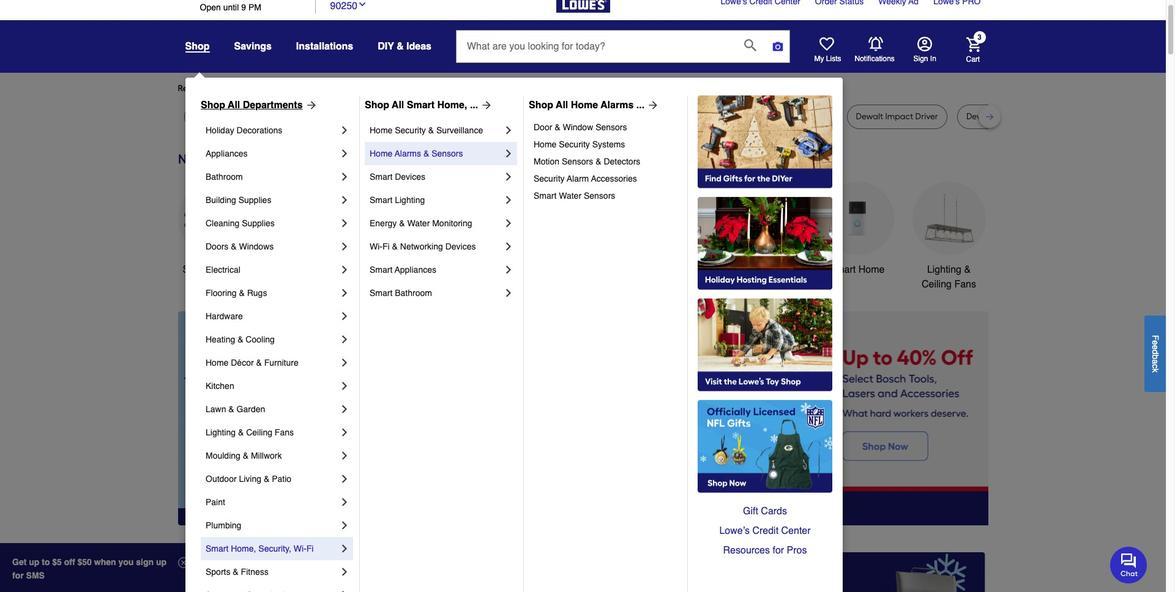 Task type: locate. For each thing, give the bounding box(es) containing it.
1 up from the left
[[29, 558, 39, 568]]

bathroom
[[206, 172, 243, 182], [744, 264, 787, 275], [395, 288, 432, 298]]

0 horizontal spatial tools
[[387, 264, 410, 275]]

chevron right image for moulding & millwork
[[339, 450, 351, 462]]

1 horizontal spatial driver
[[805, 111, 828, 122]]

0 vertical spatial shop
[[185, 41, 210, 52]]

shop down 'open'
[[185, 41, 210, 52]]

dewalt impact driver
[[856, 111, 939, 122]]

1 horizontal spatial bathroom
[[395, 288, 432, 298]]

you
[[289, 83, 304, 94], [398, 83, 412, 94]]

1 horizontal spatial up
[[156, 558, 167, 568]]

you
[[118, 558, 134, 568]]

smart bathroom
[[370, 288, 432, 298]]

1 vertical spatial security
[[559, 140, 590, 149]]

chevron right image for sports & fitness
[[339, 566, 351, 579]]

sports
[[206, 568, 230, 577]]

lighting & ceiling fans link
[[913, 182, 986, 292], [206, 421, 339, 444]]

1 horizontal spatial water
[[559, 191, 582, 201]]

0 vertical spatial fi
[[383, 242, 390, 252]]

chevron right image
[[339, 124, 351, 137], [339, 148, 351, 160], [503, 148, 515, 160], [339, 171, 351, 183], [339, 217, 351, 230], [503, 241, 515, 253], [339, 264, 351, 276], [503, 264, 515, 276], [503, 287, 515, 299], [339, 310, 351, 323], [339, 334, 351, 346], [339, 357, 351, 369], [339, 450, 351, 462], [339, 497, 351, 509], [339, 520, 351, 532]]

security up home alarms & sensors
[[395, 126, 426, 135]]

1 tools from the left
[[387, 264, 410, 275]]

chevron right image for home security & surveillance
[[503, 124, 515, 137]]

outdoor for outdoor tools & equipment
[[639, 264, 674, 275]]

scroll to item #4 image
[[720, 504, 749, 509]]

1 you from the left
[[289, 83, 304, 94]]

building
[[206, 195, 236, 205]]

0 horizontal spatial water
[[407, 219, 430, 228]]

1 horizontal spatial ceiling
[[922, 279, 952, 290]]

smart
[[407, 100, 435, 111], [370, 172, 393, 182], [534, 191, 557, 201], [370, 195, 393, 205], [830, 264, 856, 275], [370, 265, 393, 275], [370, 288, 393, 298], [206, 544, 229, 554]]

smart devices
[[370, 172, 426, 182]]

driver down my
[[805, 111, 828, 122]]

1 horizontal spatial fi
[[383, 242, 390, 252]]

1 horizontal spatial wi-
[[370, 242, 383, 252]]

4 bit from the left
[[598, 111, 608, 122]]

shop
[[185, 41, 210, 52], [183, 264, 206, 275]]

wi-fi & networking devices link
[[370, 235, 503, 258]]

shop up door
[[529, 100, 553, 111]]

0 horizontal spatial arrow right image
[[303, 99, 317, 111]]

1 horizontal spatial arrow right image
[[478, 99, 493, 111]]

... up surveillance
[[470, 100, 478, 111]]

my lists
[[815, 54, 842, 63]]

4 dewalt from the left
[[406, 111, 433, 122]]

outdoor down moulding on the bottom left of the page
[[206, 474, 237, 484]]

0 horizontal spatial ...
[[470, 100, 478, 111]]

home for home security & surveillance
[[370, 126, 393, 135]]

drill for dewalt drill bit
[[351, 111, 366, 122]]

advertisement region
[[620, 312, 1176, 528]]

wi- down energy
[[370, 242, 383, 252]]

0 horizontal spatial driver
[[518, 111, 541, 122]]

1 vertical spatial home,
[[231, 544, 256, 554]]

3 shop from the left
[[529, 100, 553, 111]]

alarms inside home alarms & sensors link
[[395, 149, 421, 159]]

2 vertical spatial security
[[534, 174, 565, 184]]

b
[[1151, 355, 1161, 359]]

dewalt right bit set at top
[[703, 111, 730, 122]]

resources for pros link
[[698, 541, 833, 561]]

arrow right image inside shop all departments link
[[303, 99, 317, 111]]

2 driver from the left
[[805, 111, 828, 122]]

6 bit from the left
[[1013, 111, 1022, 122]]

sports & fitness
[[206, 568, 269, 577]]

rugs
[[247, 288, 267, 298]]

fi inside smart home, security, wi-fi link
[[307, 544, 314, 554]]

officially licensed n f l gifts. shop now. image
[[698, 400, 833, 493]]

arrow right image
[[303, 99, 317, 111], [478, 99, 493, 111]]

chevron right image for electrical
[[339, 264, 351, 276]]

outdoor tools & equipment link
[[637, 182, 711, 292]]

you left more
[[289, 83, 304, 94]]

shop inside 'link'
[[529, 100, 553, 111]]

scroll to item #5 image
[[749, 504, 779, 509]]

2 impact from the left
[[775, 111, 803, 122]]

bit
[[368, 111, 378, 122], [435, 111, 445, 122], [543, 111, 553, 122], [598, 111, 608, 122], [650, 111, 660, 122], [1013, 111, 1022, 122]]

1 horizontal spatial arrow right image
[[966, 419, 978, 431]]

all down more suggestions for you link
[[392, 100, 404, 111]]

you for more suggestions for you
[[398, 83, 412, 94]]

smart appliances
[[370, 265, 437, 275]]

alarms up drill bit set at the top
[[601, 100, 634, 111]]

dewalt down cart
[[967, 111, 994, 122]]

when
[[94, 558, 116, 568]]

$5
[[52, 558, 62, 568]]

0 horizontal spatial outdoor
[[206, 474, 237, 484]]

appliances down holiday
[[206, 149, 248, 159]]

dewalt down shop all smart home, ...
[[406, 111, 433, 122]]

0 vertical spatial ceiling
[[922, 279, 952, 290]]

security down motion
[[534, 174, 565, 184]]

smart for smart water sensors
[[534, 191, 557, 201]]

ceiling inside lighting & ceiling fans
[[922, 279, 952, 290]]

1 horizontal spatial alarms
[[601, 100, 634, 111]]

chevron right image for bathroom
[[339, 171, 351, 183]]

tools up smart bathroom
[[387, 264, 410, 275]]

in
[[931, 54, 937, 63]]

1 horizontal spatial lighting
[[395, 195, 425, 205]]

wi- right security,
[[294, 544, 307, 554]]

lighting inside lighting & ceiling fans
[[927, 264, 962, 275]]

6 dewalt from the left
[[856, 111, 883, 122]]

3 drill from the left
[[732, 111, 747, 122]]

lighting inside smart lighting link
[[395, 195, 425, 205]]

suggestions
[[335, 83, 383, 94]]

doors
[[206, 242, 229, 252]]

2 arrow right image from the left
[[478, 99, 493, 111]]

5 dewalt from the left
[[703, 111, 730, 122]]

supplies up the cleaning supplies
[[239, 195, 271, 205]]

for inside get up to $5 off $50 when you sign up for sms
[[12, 571, 24, 581]]

all for deals
[[208, 264, 219, 275]]

0 vertical spatial outdoor
[[639, 264, 674, 275]]

lowe's home improvement cart image
[[966, 37, 981, 52]]

&
[[397, 41, 404, 52], [555, 122, 561, 132], [428, 126, 434, 135], [424, 149, 429, 159], [596, 157, 602, 167], [399, 219, 405, 228], [231, 242, 237, 252], [392, 242, 398, 252], [702, 264, 709, 275], [965, 264, 971, 275], [239, 288, 245, 298], [238, 335, 243, 345], [256, 358, 262, 368], [229, 405, 234, 414], [238, 428, 244, 438], [243, 451, 249, 461], [264, 474, 270, 484], [233, 568, 239, 577]]

energy & water monitoring
[[370, 219, 472, 228]]

2 up from the left
[[156, 558, 167, 568]]

1 horizontal spatial shop
[[365, 100, 389, 111]]

water
[[559, 191, 582, 201], [407, 219, 430, 228]]

0 vertical spatial bathroom
[[206, 172, 243, 182]]

0 horizontal spatial lighting
[[206, 428, 236, 438]]

chevron right image for lawn & garden
[[339, 403, 351, 416]]

up left to
[[29, 558, 39, 568]]

christmas decorations
[[464, 264, 516, 290]]

0 vertical spatial water
[[559, 191, 582, 201]]

chevron right image for outdoor living & patio
[[339, 473, 351, 486]]

lowe's
[[720, 526, 750, 537]]

... inside 'link'
[[637, 100, 645, 111]]

home
[[571, 100, 598, 111], [370, 126, 393, 135], [534, 140, 557, 149], [370, 149, 393, 159], [859, 264, 885, 275], [206, 358, 229, 368]]

arrow right image inside shop all smart home, ... link
[[478, 99, 493, 111]]

1 horizontal spatial ...
[[637, 100, 645, 111]]

savings
[[234, 41, 272, 52]]

all down recommended searches for you heading
[[556, 100, 568, 111]]

tools up equipment
[[677, 264, 700, 275]]

1 horizontal spatial you
[[398, 83, 412, 94]]

shop left electrical
[[183, 264, 206, 275]]

outdoor for outdoor living & patio
[[206, 474, 237, 484]]

chevron right image for building supplies
[[339, 194, 351, 206]]

0 horizontal spatial shop
[[201, 100, 225, 111]]

1 horizontal spatial lighting & ceiling fans link
[[913, 182, 986, 292]]

shop all departments link
[[201, 98, 317, 113]]

alarms inside shop all home alarms ... 'link'
[[601, 100, 634, 111]]

2 you from the left
[[398, 83, 412, 94]]

dewalt drill
[[703, 111, 747, 122]]

outdoor living & patio link
[[206, 468, 339, 491]]

chevron right image for smart devices
[[503, 171, 515, 183]]

0 vertical spatial decorations
[[237, 126, 282, 135]]

0 vertical spatial security
[[395, 126, 426, 135]]

lowe's credit center
[[720, 526, 811, 537]]

1 vertical spatial supplies
[[242, 219, 275, 228]]

1 vertical spatial alarms
[[395, 149, 421, 159]]

decorations for christmas
[[464, 279, 516, 290]]

0 horizontal spatial bathroom
[[206, 172, 243, 182]]

dewalt for dewalt drill bit set
[[967, 111, 994, 122]]

savings button
[[234, 36, 272, 58]]

1 horizontal spatial fans
[[955, 279, 977, 290]]

2 shop from the left
[[365, 100, 389, 111]]

dewalt up holiday
[[193, 111, 220, 122]]

dewalt
[[193, 111, 220, 122], [249, 111, 276, 122], [322, 111, 349, 122], [406, 111, 433, 122], [703, 111, 730, 122], [856, 111, 883, 122], [967, 111, 994, 122]]

impact for impact driver
[[775, 111, 803, 122]]

chevron right image for wi-fi & networking devices
[[503, 241, 515, 253]]

2 horizontal spatial driver
[[916, 111, 939, 122]]

0 horizontal spatial alarms
[[395, 149, 421, 159]]

1 vertical spatial arrow right image
[[966, 419, 978, 431]]

all down recommended searches for you
[[228, 100, 240, 111]]

dewalt down notifications
[[856, 111, 883, 122]]

1 horizontal spatial decorations
[[464, 279, 516, 290]]

... up 'door & window sensors' link
[[637, 100, 645, 111]]

dewalt for dewalt
[[193, 111, 220, 122]]

smart home
[[830, 264, 885, 275]]

arrow right image
[[645, 99, 659, 111], [966, 419, 978, 431]]

dewalt down more
[[322, 111, 349, 122]]

all left deals at the top
[[208, 264, 219, 275]]

outdoor inside outdoor tools & equipment
[[639, 264, 674, 275]]

shop all deals link
[[178, 182, 251, 277]]

decorations down dewalt tool
[[237, 126, 282, 135]]

1 impact from the left
[[488, 111, 516, 122]]

0 horizontal spatial arrow right image
[[645, 99, 659, 111]]

all for departments
[[228, 100, 240, 111]]

1 horizontal spatial home,
[[437, 100, 467, 111]]

chat invite button image
[[1111, 546, 1148, 584]]

driver up door
[[518, 111, 541, 122]]

decorations for holiday
[[237, 126, 282, 135]]

0 horizontal spatial up
[[29, 558, 39, 568]]

dewalt for dewalt bit set
[[406, 111, 433, 122]]

devices down home alarms & sensors
[[395, 172, 426, 182]]

1 dewalt from the left
[[193, 111, 220, 122]]

0 horizontal spatial appliances
[[206, 149, 248, 159]]

for up the departments at top left
[[276, 83, 287, 94]]

moulding & millwork link
[[206, 444, 339, 468]]

shop for shop all deals
[[183, 264, 206, 275]]

dewalt drill bit set
[[967, 111, 1037, 122]]

lowe's home improvement logo image
[[556, 0, 610, 27]]

holiday hosting essentials. image
[[698, 197, 833, 290]]

3 bit from the left
[[543, 111, 553, 122]]

1 vertical spatial devices
[[446, 242, 476, 252]]

lighting & ceiling fans
[[922, 264, 977, 290], [206, 428, 294, 438]]

moulding
[[206, 451, 241, 461]]

2 ... from the left
[[637, 100, 645, 111]]

gift
[[743, 506, 758, 517]]

smart for smart bathroom
[[370, 288, 393, 298]]

security alarm accessories link
[[534, 170, 679, 187]]

2 tools from the left
[[677, 264, 700, 275]]

2 horizontal spatial lighting
[[927, 264, 962, 275]]

1 drill from the left
[[351, 111, 366, 122]]

pros
[[787, 546, 807, 557]]

f
[[1151, 335, 1161, 340]]

1 vertical spatial decorations
[[464, 279, 516, 290]]

wi-fi & networking devices
[[370, 242, 476, 252]]

cart
[[966, 55, 980, 63]]

1 vertical spatial appliances
[[395, 265, 437, 275]]

departments
[[243, 100, 303, 111]]

drill for dewalt drill
[[732, 111, 747, 122]]

dewalt bit set
[[406, 111, 460, 122]]

1 bit from the left
[[368, 111, 378, 122]]

outdoor
[[639, 264, 674, 275], [206, 474, 237, 484]]

cleaning supplies link
[[206, 212, 339, 235]]

holiday decorations link
[[206, 119, 339, 142]]

sensors down security alarm accessories "link"
[[584, 191, 615, 201]]

outdoor up equipment
[[639, 264, 674, 275]]

tools
[[387, 264, 410, 275], [677, 264, 700, 275]]

0 vertical spatial appliances
[[206, 149, 248, 159]]

1 vertical spatial shop
[[183, 264, 206, 275]]

driver down the sign in at the top of the page
[[916, 111, 939, 122]]

1 e from the top
[[1151, 340, 1161, 345]]

shop all deals
[[183, 264, 246, 275]]

up to 30 percent off select grills and accessories. image
[[731, 553, 986, 593]]

sensors up smart devices link
[[432, 149, 463, 159]]

chevron right image for holiday decorations
[[339, 124, 351, 137]]

supplies up 'windows'
[[242, 219, 275, 228]]

1 horizontal spatial impact
[[775, 111, 803, 122]]

chevron right image for smart bathroom
[[503, 287, 515, 299]]

appliances down networking
[[395, 265, 437, 275]]

tools inside outdoor tools & equipment
[[677, 264, 700, 275]]

arrow right image up surveillance
[[478, 99, 493, 111]]

smart for smart home
[[830, 264, 856, 275]]

you up shop all smart home, ...
[[398, 83, 412, 94]]

0 horizontal spatial fans
[[275, 428, 294, 438]]

0 horizontal spatial you
[[289, 83, 304, 94]]

e up d
[[1151, 340, 1161, 345]]

& inside outdoor tools & equipment
[[702, 264, 709, 275]]

1 arrow right image from the left
[[303, 99, 317, 111]]

electrical
[[206, 265, 240, 275]]

1 vertical spatial outdoor
[[206, 474, 237, 484]]

fi down energy
[[383, 242, 390, 252]]

water down "alarm"
[[559, 191, 582, 201]]

0 vertical spatial wi-
[[370, 242, 383, 252]]

1 ... from the left
[[470, 100, 478, 111]]

shop down recommended
[[201, 100, 225, 111]]

& inside lighting & ceiling fans
[[965, 264, 971, 275]]

patio
[[272, 474, 291, 484]]

driver for impact driver bit
[[518, 111, 541, 122]]

... for shop all smart home, ...
[[470, 100, 478, 111]]

0 horizontal spatial lighting & ceiling fans
[[206, 428, 294, 438]]

1 horizontal spatial appliances
[[395, 265, 437, 275]]

chevron right image
[[503, 124, 515, 137], [503, 171, 515, 183], [339, 194, 351, 206], [503, 194, 515, 206], [503, 217, 515, 230], [339, 241, 351, 253], [339, 287, 351, 299], [339, 380, 351, 392], [339, 403, 351, 416], [339, 427, 351, 439], [339, 473, 351, 486], [339, 543, 351, 555], [339, 566, 351, 579], [339, 590, 351, 593]]

0 vertical spatial fans
[[955, 279, 977, 290]]

diy
[[378, 41, 394, 52]]

pm
[[248, 2, 261, 12]]

sign
[[136, 558, 154, 568]]

2 horizontal spatial bathroom
[[744, 264, 787, 275]]

supplies
[[239, 195, 271, 205], [242, 219, 275, 228]]

motion sensors & detectors link
[[534, 153, 679, 170]]

up right sign
[[156, 558, 167, 568]]

2 dewalt from the left
[[249, 111, 276, 122]]

dewalt for dewalt tool
[[249, 111, 276, 122]]

0 horizontal spatial fi
[[307, 544, 314, 554]]

sensors down drill bit set at the top
[[596, 122, 627, 132]]

1 horizontal spatial outdoor
[[639, 264, 674, 275]]

3 dewalt from the left
[[322, 111, 349, 122]]

for down get
[[12, 571, 24, 581]]

e
[[1151, 340, 1161, 345], [1151, 345, 1161, 350]]

shop down more suggestions for you link
[[365, 100, 389, 111]]

home, up sports & fitness on the bottom
[[231, 544, 256, 554]]

devices down monitoring
[[446, 242, 476, 252]]

1 driver from the left
[[518, 111, 541, 122]]

0 horizontal spatial ceiling
[[246, 428, 272, 438]]

chevron right image for flooring & rugs
[[339, 287, 351, 299]]

2 set from the left
[[610, 111, 622, 122]]

cooling
[[246, 335, 275, 345]]

smart for smart lighting
[[370, 195, 393, 205]]

all inside 'link'
[[556, 100, 568, 111]]

1 vertical spatial fi
[[307, 544, 314, 554]]

None search field
[[456, 30, 790, 74]]

1 vertical spatial lighting & ceiling fans link
[[206, 421, 339, 444]]

home, up dewalt bit set on the top left of page
[[437, 100, 467, 111]]

ceiling
[[922, 279, 952, 290], [246, 428, 272, 438]]

0 horizontal spatial decorations
[[237, 126, 282, 135]]

up to 35 percent off select small appliances. image
[[455, 553, 711, 593]]

dewalt down shop all departments
[[249, 111, 276, 122]]

appliances inside appliances link
[[206, 149, 248, 159]]

notifications
[[855, 54, 895, 63]]

water up networking
[[407, 219, 430, 228]]

1 shop from the left
[[201, 100, 225, 111]]

7 dewalt from the left
[[967, 111, 994, 122]]

1 horizontal spatial devices
[[446, 242, 476, 252]]

shop for shop all smart home, ...
[[365, 100, 389, 111]]

drill bit set
[[581, 111, 622, 122]]

security down window at top
[[559, 140, 590, 149]]

e up "b"
[[1151, 345, 1161, 350]]

arrow right image down more
[[303, 99, 317, 111]]

2 horizontal spatial impact
[[886, 111, 914, 122]]

0 horizontal spatial impact
[[488, 111, 516, 122]]

chevron right image for paint
[[339, 497, 351, 509]]

resources
[[723, 546, 770, 557]]

0 vertical spatial alarms
[[601, 100, 634, 111]]

diy & ideas
[[378, 41, 432, 52]]

0 vertical spatial supplies
[[239, 195, 271, 205]]

1 horizontal spatial bathroom link
[[729, 182, 802, 277]]

up
[[29, 558, 39, 568], [156, 558, 167, 568]]

fi right security,
[[307, 544, 314, 554]]

home alarms & sensors
[[370, 149, 463, 159]]

1 horizontal spatial tools
[[677, 264, 700, 275]]

2 horizontal spatial shop
[[529, 100, 553, 111]]

home for home alarms & sensors
[[370, 149, 393, 159]]

visit the lowe's toy shop. image
[[698, 299, 833, 392]]

1 vertical spatial lighting
[[927, 264, 962, 275]]

0 horizontal spatial wi-
[[294, 544, 307, 554]]

smart lighting link
[[370, 189, 503, 212]]

0 vertical spatial lighting & ceiling fans
[[922, 264, 977, 290]]

kitchen
[[206, 381, 234, 391]]

driver
[[518, 111, 541, 122], [805, 111, 828, 122], [916, 111, 939, 122]]

chevron right image for kitchen
[[339, 380, 351, 392]]

impact for impact driver bit
[[488, 111, 516, 122]]

chevron right image for smart appliances
[[503, 264, 515, 276]]

0 vertical spatial arrow right image
[[645, 99, 659, 111]]

0 vertical spatial lighting
[[395, 195, 425, 205]]

heating & cooling link
[[206, 328, 339, 351]]

home alarms & sensors link
[[370, 142, 503, 165]]

decorations down christmas
[[464, 279, 516, 290]]

appliances link
[[206, 142, 339, 165]]

smart home, security, wi-fi link
[[206, 538, 339, 561]]

d
[[1151, 350, 1161, 355]]

alarms up smart devices
[[395, 149, 421, 159]]

0 horizontal spatial devices
[[395, 172, 426, 182]]

0 horizontal spatial home,
[[231, 544, 256, 554]]

4 drill from the left
[[996, 111, 1010, 122]]



Task type: vqa. For each thing, say whether or not it's contained in the screenshot.
Ready Today
no



Task type: describe. For each thing, give the bounding box(es) containing it.
2 bit from the left
[[435, 111, 445, 122]]

dewalt for dewalt drill
[[703, 111, 730, 122]]

arrow right image for shop all smart home, ...
[[478, 99, 493, 111]]

... for shop all home alarms ...
[[637, 100, 645, 111]]

to
[[42, 558, 50, 568]]

shop for shop all departments
[[201, 100, 225, 111]]

home for home security systems
[[534, 140, 557, 149]]

paint
[[206, 498, 225, 508]]

chevron right image for lighting & ceiling fans
[[339, 427, 351, 439]]

driver for impact driver
[[805, 111, 828, 122]]

ideas
[[407, 41, 432, 52]]

lawn
[[206, 405, 226, 414]]

c
[[1151, 364, 1161, 368]]

supplies for building supplies
[[239, 195, 271, 205]]

smart home link
[[821, 182, 894, 277]]

sign
[[914, 54, 928, 63]]

chevron right image for appliances
[[339, 148, 351, 160]]

chevron right image for heating & cooling
[[339, 334, 351, 346]]

chevron down image
[[358, 0, 367, 9]]

2 vertical spatial lighting
[[206, 428, 236, 438]]

smart for smart appliances
[[370, 265, 393, 275]]

k
[[1151, 368, 1161, 373]]

my lists link
[[815, 37, 842, 64]]

fans inside lighting & ceiling fans
[[955, 279, 977, 290]]

camera image
[[772, 40, 784, 53]]

cleaning supplies
[[206, 219, 275, 228]]

bit set
[[650, 111, 675, 122]]

2 drill from the left
[[581, 111, 596, 122]]

chevron right image for hardware
[[339, 310, 351, 323]]

chevron right image for home décor & furniture
[[339, 357, 351, 369]]

recommended searches for you
[[178, 83, 304, 94]]

chevron right image for smart home, security, wi-fi
[[339, 543, 351, 555]]

you for recommended searches for you
[[289, 83, 304, 94]]

security alarm accessories
[[534, 174, 637, 184]]

door & window sensors
[[534, 122, 627, 132]]

energy
[[370, 219, 397, 228]]

security for &
[[395, 126, 426, 135]]

3 driver from the left
[[916, 111, 939, 122]]

0 vertical spatial lighting & ceiling fans link
[[913, 182, 986, 292]]

moulding & millwork
[[206, 451, 282, 461]]

lists
[[826, 54, 842, 63]]

smart devices link
[[370, 165, 503, 189]]

chevron right image for plumbing
[[339, 520, 351, 532]]

9
[[241, 2, 246, 12]]

appliances inside smart appliances link
[[395, 265, 437, 275]]

detectors
[[604, 157, 641, 167]]

1 vertical spatial bathroom
[[744, 264, 787, 275]]

a
[[1151, 359, 1161, 364]]

door
[[534, 122, 552, 132]]

security inside "link"
[[534, 174, 565, 184]]

arrow right image for shop all departments
[[303, 99, 317, 111]]

more suggestions for you link
[[313, 83, 422, 95]]

$50
[[77, 558, 92, 568]]

dewalt for dewalt impact driver
[[856, 111, 883, 122]]

for left pros
[[773, 546, 784, 557]]

shop all departments
[[201, 100, 303, 111]]

holiday decorations
[[206, 126, 282, 135]]

0 horizontal spatial lighting & ceiling fans link
[[206, 421, 339, 444]]

chevron right image for energy & water monitoring
[[503, 217, 515, 230]]

4 set from the left
[[1025, 111, 1037, 122]]

living
[[239, 474, 261, 484]]

search image
[[744, 39, 757, 51]]

1 vertical spatial lighting & ceiling fans
[[206, 428, 294, 438]]

arrow right image inside shop all home alarms ... 'link'
[[645, 99, 659, 111]]

surveillance
[[436, 126, 483, 135]]

christmas decorations link
[[453, 182, 527, 292]]

1 vertical spatial water
[[407, 219, 430, 228]]

doors & windows link
[[206, 235, 339, 258]]

3 set from the left
[[662, 111, 675, 122]]

security for systems
[[559, 140, 590, 149]]

1 vertical spatial fans
[[275, 428, 294, 438]]

get up to 2 free select tools or batteries when you buy 1 with select purchases. image
[[180, 553, 436, 593]]

sms
[[26, 571, 45, 581]]

heating
[[206, 335, 235, 345]]

impact driver bit
[[488, 111, 553, 122]]

chevron right image for cleaning supplies
[[339, 217, 351, 230]]

5 bit from the left
[[650, 111, 660, 122]]

open
[[200, 2, 221, 12]]

scroll to item #2 element
[[659, 503, 691, 510]]

building supplies link
[[206, 189, 339, 212]]

shop all home alarms ...
[[529, 100, 645, 111]]

new deals every day during 25 days of deals image
[[178, 149, 988, 169]]

window
[[563, 122, 593, 132]]

shop for shop
[[185, 41, 210, 52]]

get
[[12, 558, 27, 568]]

Search Query text field
[[457, 31, 735, 62]]

deals
[[221, 264, 246, 275]]

tools link
[[362, 182, 435, 277]]

lowe's home improvement account image
[[917, 37, 932, 51]]

paint link
[[206, 491, 339, 514]]

home security & surveillance link
[[370, 119, 503, 142]]

& inside button
[[397, 41, 404, 52]]

center
[[782, 526, 811, 537]]

sensors up "alarm"
[[562, 157, 593, 167]]

holiday
[[206, 126, 234, 135]]

open until 9 pm
[[200, 2, 261, 12]]

home décor & furniture link
[[206, 351, 339, 375]]

fitness
[[241, 568, 269, 577]]

fi inside wi-fi & networking devices link
[[383, 242, 390, 252]]

energy & water monitoring link
[[370, 212, 503, 235]]

all for home
[[556, 100, 568, 111]]

flooring & rugs link
[[206, 282, 339, 305]]

alarm
[[567, 174, 589, 184]]

lowe's credit center link
[[698, 522, 833, 541]]

all for smart
[[392, 100, 404, 111]]

plumbing
[[206, 521, 241, 531]]

chevron right image for home alarms & sensors
[[503, 148, 515, 160]]

home security systems
[[534, 140, 625, 149]]

outdoor tools & equipment
[[639, 264, 709, 290]]

0 vertical spatial devices
[[395, 172, 426, 182]]

smart water sensors
[[534, 191, 615, 201]]

for right suggestions
[[385, 83, 396, 94]]

0 vertical spatial home,
[[437, 100, 467, 111]]

sign in button
[[914, 37, 937, 64]]

1 vertical spatial ceiling
[[246, 428, 272, 438]]

supplies for cleaning supplies
[[242, 219, 275, 228]]

dewalt for dewalt drill bit
[[322, 111, 349, 122]]

shop all smart home, ... link
[[365, 98, 493, 113]]

3 impact from the left
[[886, 111, 914, 122]]

smart water sensors link
[[534, 187, 679, 204]]

1 vertical spatial wi-
[[294, 544, 307, 554]]

smart home, security, wi-fi
[[206, 544, 314, 554]]

motion
[[534, 157, 560, 167]]

drill for dewalt drill bit set
[[996, 111, 1010, 122]]

my
[[815, 54, 824, 63]]

lowe's home improvement lists image
[[819, 37, 834, 51]]

1 set from the left
[[447, 111, 460, 122]]

smart for smart home, security, wi-fi
[[206, 544, 229, 554]]

1 horizontal spatial lighting & ceiling fans
[[922, 264, 977, 290]]

sign in
[[914, 54, 937, 63]]

shop button
[[185, 40, 210, 53]]

90250
[[330, 0, 358, 11]]

shop these last-minute gifts. $99 or less. quantities are limited and won't last. image
[[178, 312, 376, 526]]

up to 30 percent off select major appliances. plus, save up to an extra $750 on major appliances. image
[[27, 312, 620, 526]]

3
[[978, 33, 982, 42]]

gift cards link
[[698, 502, 833, 522]]

shop for shop all home alarms ...
[[529, 100, 553, 111]]

motion sensors & detectors
[[534, 157, 641, 167]]

0 horizontal spatial bathroom link
[[206, 165, 339, 189]]

diy & ideas button
[[378, 36, 432, 58]]

recommended
[[178, 83, 237, 94]]

chevron right image for doors & windows
[[339, 241, 351, 253]]

smart for smart devices
[[370, 172, 393, 182]]

hardware link
[[206, 305, 339, 328]]

chevron right image for smart lighting
[[503, 194, 515, 206]]

shop all smart home, ...
[[365, 100, 478, 111]]

& inside 'link'
[[256, 358, 262, 368]]

recommended searches for you heading
[[178, 83, 988, 95]]

décor
[[231, 358, 254, 368]]

home for home décor & furniture
[[206, 358, 229, 368]]

cards
[[761, 506, 787, 517]]

searches
[[239, 83, 275, 94]]

2 e from the top
[[1151, 345, 1161, 350]]

2 vertical spatial bathroom
[[395, 288, 432, 298]]

lowe's home improvement notification center image
[[868, 37, 883, 51]]

smart bathroom link
[[370, 282, 503, 305]]

find gifts for the diyer. image
[[698, 96, 833, 189]]

windows
[[239, 242, 274, 252]]



